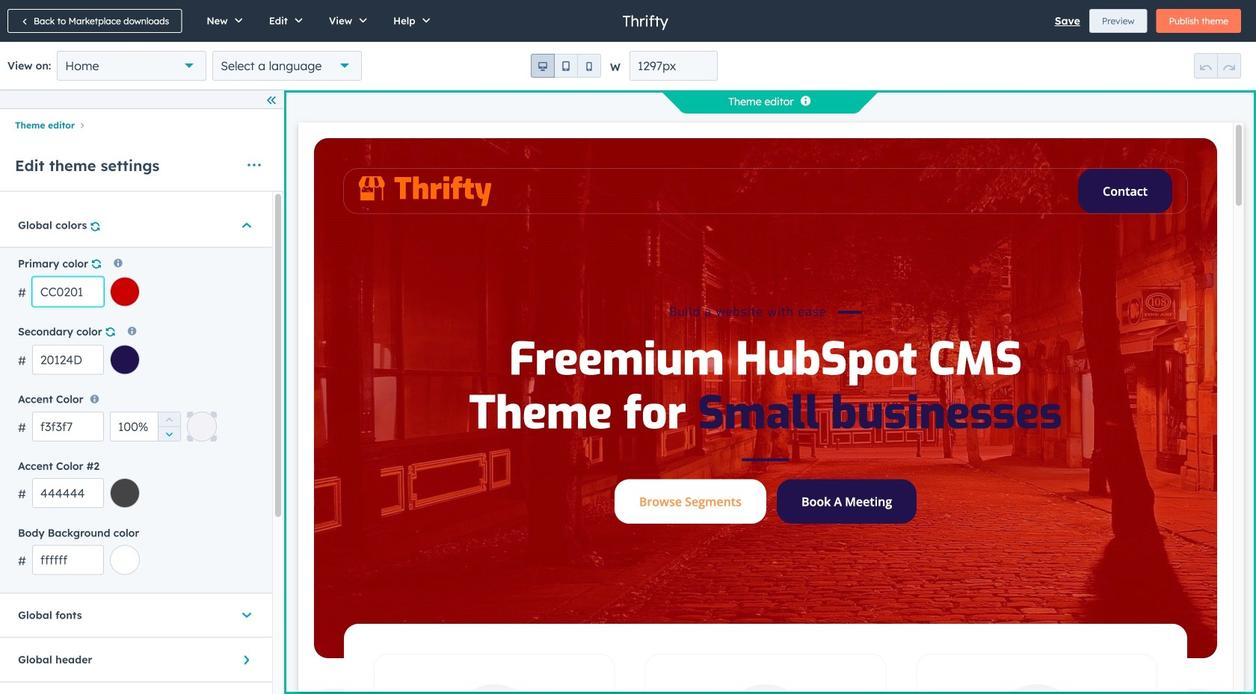 Task type: vqa. For each thing, say whether or not it's contained in the screenshot.
NAVIGATION
yes



Task type: describe. For each thing, give the bounding box(es) containing it.
1 horizontal spatial group
[[531, 54, 601, 78]]

opacity input text field
[[110, 412, 181, 442]]

2 vertical spatial caret image
[[239, 656, 254, 665]]

0 vertical spatial caret image
[[242, 218, 251, 233]]

0 horizontal spatial group
[[158, 412, 180, 442]]

1 vertical spatial caret image
[[242, 609, 251, 624]]



Task type: locate. For each thing, give the bounding box(es) containing it.
2 horizontal spatial group
[[1195, 53, 1242, 79]]

navigation
[[0, 115, 284, 134]]

None text field
[[630, 51, 718, 81], [32, 277, 104, 307], [32, 345, 104, 375], [32, 479, 104, 509], [32, 546, 104, 576], [630, 51, 718, 81], [32, 277, 104, 307], [32, 345, 104, 375], [32, 479, 104, 509], [32, 546, 104, 576]]

None text field
[[32, 412, 104, 442]]

caret image
[[242, 218, 251, 233], [242, 609, 251, 624], [239, 656, 254, 665]]

group
[[1195, 53, 1242, 79], [531, 54, 601, 78], [158, 412, 180, 442]]



